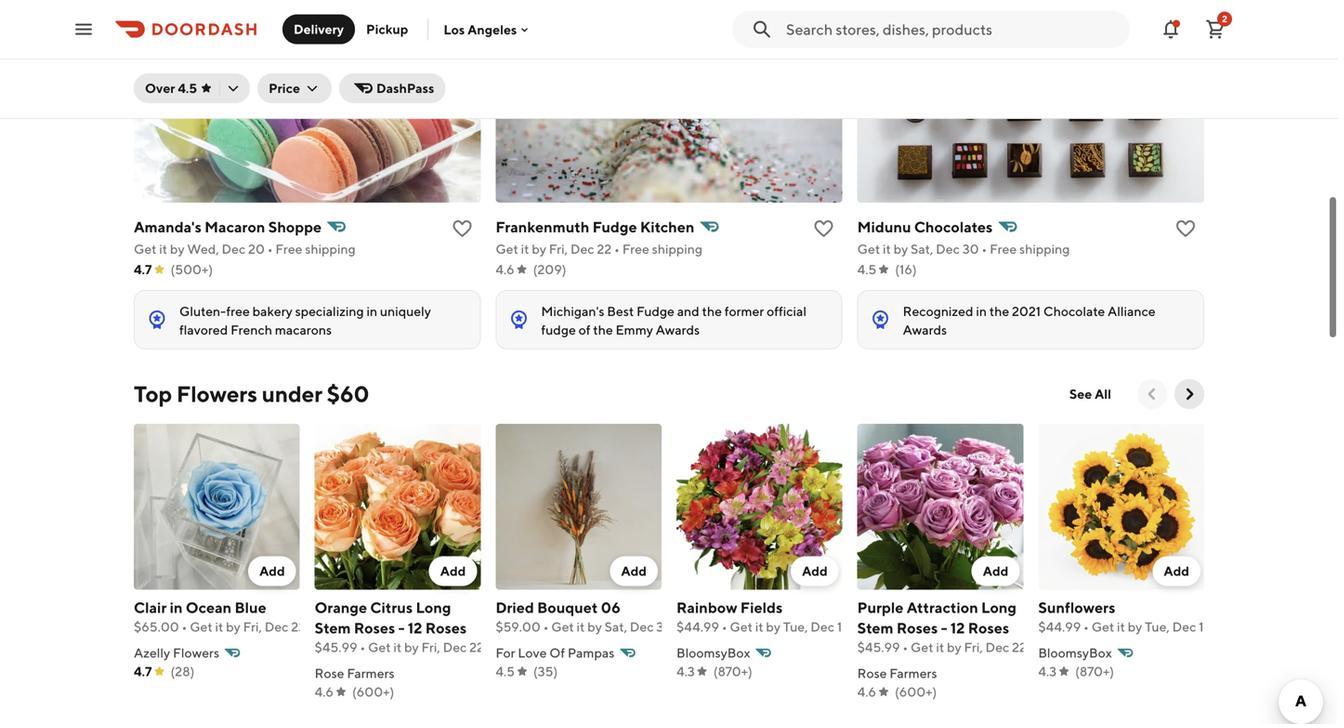 Task type: describe. For each thing, give the bounding box(es) containing it.
best
[[607, 303, 634, 319]]

1 horizontal spatial the
[[702, 303, 722, 319]]

frankenmuth fudge kitchen
[[496, 218, 695, 236]]

add for clair in ocean blue
[[259, 563, 285, 579]]

dashpass
[[376, 80, 434, 96]]

notification bell image
[[1160, 18, 1182, 40]]

macaron
[[205, 218, 265, 236]]

over 4.5
[[145, 80, 197, 96]]

dried
[[496, 599, 534, 616]]

ocean
[[186, 599, 232, 616]]

- for citrus
[[398, 619, 405, 637]]

recognized in the 2021 chocolate alliance awards
[[903, 303, 1156, 337]]

clair in ocean blue $65.00 • get it by fri, dec 22
[[134, 599, 306, 635]]

get inside dried bouquet 06 $59.00 • get it by sat, dec 30
[[551, 619, 574, 635]]

shoppe
[[268, 218, 322, 236]]

delivery button
[[283, 14, 355, 44]]

macarons
[[275, 322, 332, 337]]

$44.99 inside sunflowers $44.99 • get it by tue, dec 19
[[1039, 619, 1081, 635]]

bakery
[[252, 303, 293, 319]]

4.6 for purple attraction long stem roses - 12 roses
[[858, 684, 877, 700]]

add for orange citrus long stem roses - 12 roses
[[440, 563, 466, 579]]

3 free from the left
[[990, 241, 1017, 257]]

$65.00
[[134, 619, 179, 635]]

frankenmuth
[[496, 218, 590, 236]]

dec inside clair in ocean blue $65.00 • get it by fri, dec 22
[[265, 619, 289, 635]]

los angeles
[[444, 22, 517, 37]]

1 next button of carousel image from the top
[[1181, 4, 1199, 22]]

free
[[226, 303, 250, 319]]

1 horizontal spatial 30
[[963, 241, 979, 257]]

get it by sat, dec 30 • free shipping
[[858, 241, 1070, 257]]

for
[[496, 645, 515, 661]]

fri, up (209)
[[549, 241, 568, 257]]

get down amanda's
[[134, 241, 157, 257]]

pickup
[[366, 21, 408, 37]]

chocolates
[[915, 218, 993, 236]]

4.7 for (500+)
[[134, 262, 152, 277]]

3 roses from the left
[[897, 619, 938, 637]]

Store search: begin typing to search for stores available on DoorDash text field
[[786, 19, 1119, 40]]

20
[[248, 241, 265, 257]]

for love of pampas
[[496, 645, 615, 661]]

(35)
[[533, 664, 558, 679]]

orange
[[315, 599, 367, 616]]

get inside clair in ocean blue $65.00 • get it by fri, dec 22
[[190, 619, 213, 635]]

shipping for kitchen
[[652, 241, 703, 257]]

flowers for azelly
[[173, 645, 219, 661]]

22 inside clair in ocean blue $65.00 • get it by fri, dec 22
[[291, 619, 306, 635]]

in for blue
[[170, 599, 183, 616]]

delivery
[[294, 21, 344, 37]]

citrus
[[370, 599, 413, 616]]

love
[[518, 645, 547, 661]]

pampas
[[568, 645, 615, 661]]

19 inside rainbow fields $44.99 • get it by tue, dec 19
[[837, 619, 850, 635]]

spend $35, save $5
[[884, 53, 985, 66]]

purple
[[858, 599, 904, 616]]

get down midunu
[[858, 241, 880, 257]]

clair
[[134, 599, 167, 616]]

fri, inside clair in ocean blue $65.00 • get it by fri, dec 22
[[243, 619, 262, 635]]

official
[[767, 303, 807, 319]]

4.3 for sunflowers
[[1039, 664, 1057, 679]]

4.3 for rainbow fields
[[677, 664, 695, 679]]

4.5 for (35)
[[496, 664, 515, 679]]

purple attraction long stem roses - 12 roses $45.99 • get it by fri, dec 22
[[858, 599, 1027, 655]]

tue, inside sunflowers $44.99 • get it by tue, dec 19
[[1145, 619, 1170, 635]]

2 next button of carousel image from the top
[[1181, 385, 1199, 403]]

angeles
[[468, 22, 517, 37]]

shipping for shoppe
[[305, 241, 356, 257]]

tue, inside rainbow fields $44.99 • get it by tue, dec 19
[[783, 619, 808, 635]]

add for purple attraction long stem roses - 12 roses
[[983, 563, 1009, 579]]

rose farmers for orange citrus long stem roses - 12 roses
[[315, 666, 395, 681]]

former
[[725, 303, 764, 319]]

of
[[550, 645, 565, 661]]

farmers for attraction
[[890, 666, 937, 681]]

(209)
[[533, 262, 567, 277]]

2
[[1222, 13, 1228, 24]]

bloomsybox for $44.99
[[1039, 645, 1112, 661]]

gluten-
[[179, 303, 226, 319]]

(16)
[[895, 262, 917, 277]]

long for citrus
[[416, 599, 451, 616]]

by inside dried bouquet 06 $59.00 • get it by sat, dec 30
[[588, 619, 602, 635]]

fields
[[741, 599, 783, 616]]

kitchen
[[640, 218, 695, 236]]

sunflowers
[[1039, 599, 1116, 616]]

rose farmers for purple attraction long stem roses - 12 roses
[[858, 666, 937, 681]]

$60
[[327, 381, 369, 407]]

19 inside sunflowers $44.99 • get it by tue, dec 19
[[1199, 619, 1212, 635]]

• inside dried bouquet 06 $59.00 • get it by sat, dec 30
[[543, 619, 549, 635]]

12 for attraction
[[951, 619, 965, 637]]

(600+) for citrus
[[352, 684, 394, 700]]

over 4.5 button
[[134, 73, 250, 103]]

$5
[[971, 53, 985, 66]]

$45.99 for orange citrus long stem roses - 12 roses
[[315, 640, 357, 655]]

2021
[[1012, 303, 1041, 319]]

save
[[946, 53, 969, 66]]

1 roses from the left
[[354, 619, 395, 637]]

fri, inside purple attraction long stem roses - 12 roses $45.99 • get it by fri, dec 22
[[964, 640, 983, 655]]

(600+) for attraction
[[895, 684, 937, 700]]

1 items, open order cart image
[[1205, 18, 1227, 40]]

dashpass button
[[339, 73, 446, 103]]

it inside the orange citrus long stem roses - 12 roses $45.99 • get it by fri, dec 22
[[394, 640, 402, 655]]

emmy
[[616, 322, 653, 337]]

• inside sunflowers $44.99 • get it by tue, dec 19
[[1084, 619, 1089, 635]]

stem for orange citrus long stem roses - 12 roses
[[315, 619, 351, 637]]

fudge inside michigan's best fudge and the former official fudge of the emmy awards
[[637, 303, 675, 319]]

dec inside purple attraction long stem roses - 12 roses $45.99 • get it by fri, dec 22
[[986, 640, 1010, 655]]

it inside purple attraction long stem roses - 12 roses $45.99 • get it by fri, dec 22
[[936, 640, 945, 655]]

sunflowers $44.99 • get it by tue, dec 19
[[1039, 599, 1212, 635]]

azelly
[[134, 645, 170, 661]]

amanda's macaron shoppe
[[134, 218, 322, 236]]

dec inside sunflowers $44.99 • get it by tue, dec 19
[[1173, 619, 1197, 635]]

get inside rainbow fields $44.99 • get it by tue, dec 19
[[730, 619, 753, 635]]

spend
[[884, 53, 918, 66]]

$59.00
[[496, 619, 541, 635]]

it inside rainbow fields $44.99 • get it by tue, dec 19
[[755, 619, 764, 635]]

get inside sunflowers $44.99 • get it by tue, dec 19
[[1092, 619, 1115, 635]]

rainbow fields $44.99 • get it by tue, dec 19
[[677, 599, 850, 635]]

recognized
[[903, 303, 974, 319]]

orange citrus long stem roses - 12 roses $45.99 • get it by fri, dec 22
[[315, 599, 484, 655]]

22 inside the orange citrus long stem roses - 12 roses $45.99 • get it by fri, dec 22
[[470, 640, 484, 655]]

see all link for the previous button of carousel icon
[[1059, 379, 1123, 409]]

top
[[134, 381, 172, 407]]

add for sunflowers
[[1164, 563, 1190, 579]]

flavored
[[179, 322, 228, 337]]

get inside purple attraction long stem roses - 12 roses $45.99 • get it by fri, dec 22
[[911, 640, 934, 655]]

free for kitchen
[[623, 241, 650, 257]]

price
[[269, 80, 300, 96]]

los angeles button
[[444, 22, 532, 37]]

(870+) for fields
[[714, 664, 753, 679]]

• down "chocolates"
[[982, 241, 987, 257]]

and
[[677, 303, 700, 319]]

bouquet
[[537, 599, 598, 616]]

over
[[145, 80, 175, 96]]

los
[[444, 22, 465, 37]]

4.7 for (28)
[[134, 664, 152, 679]]

2 button
[[1197, 11, 1234, 48]]



Task type: locate. For each thing, give the bounding box(es) containing it.
0 horizontal spatial tue,
[[783, 619, 808, 635]]

in right 'clair'
[[170, 599, 183, 616]]

1 horizontal spatial stem
[[858, 619, 894, 637]]

fri, down blue
[[243, 619, 262, 635]]

2 click to add this store to your saved list image from the left
[[813, 218, 835, 240]]

sat, inside dried bouquet 06 $59.00 • get it by sat, dec 30
[[605, 619, 627, 635]]

next button of carousel image
[[1181, 4, 1199, 22], [1181, 385, 1199, 403]]

rose for purple attraction long stem roses - 12 roses
[[858, 666, 887, 681]]

0 horizontal spatial click to add this store to your saved list image
[[451, 218, 473, 240]]

0 horizontal spatial rose farmers
[[315, 666, 395, 681]]

1 vertical spatial see all
[[1070, 386, 1112, 402]]

2 horizontal spatial in
[[976, 303, 987, 319]]

2 farmers from the left
[[890, 666, 937, 681]]

0 vertical spatial see all link
[[1059, 0, 1123, 28]]

(870+) down rainbow fields $44.99 • get it by tue, dec 19
[[714, 664, 753, 679]]

1 (870+) from the left
[[714, 664, 753, 679]]

12
[[408, 619, 422, 637], [951, 619, 965, 637]]

1 $45.99 from the left
[[315, 640, 357, 655]]

-
[[398, 619, 405, 637], [941, 619, 948, 637]]

by inside clair in ocean blue $65.00 • get it by fri, dec 22
[[226, 619, 241, 635]]

- inside purple attraction long stem roses - 12 roses $45.99 • get it by fri, dec 22
[[941, 619, 948, 637]]

$45.99 down orange
[[315, 640, 357, 655]]

0 vertical spatial see all
[[1070, 5, 1112, 20]]

0 horizontal spatial 19
[[837, 619, 850, 635]]

the left 2021
[[990, 303, 1010, 319]]

see left notification bell image
[[1070, 5, 1092, 20]]

1 vertical spatial 4.5
[[858, 262, 877, 277]]

in inside gluten-free bakery specializing in uniquely flavored french macarons
[[367, 303, 377, 319]]

0 vertical spatial fudge
[[593, 218, 637, 236]]

1 vertical spatial next button of carousel image
[[1181, 385, 1199, 403]]

1 bloomsybox from the left
[[677, 645, 751, 661]]

the right of
[[593, 322, 613, 337]]

awards inside michigan's best fudge and the former official fudge of the emmy awards
[[656, 322, 700, 337]]

2 12 from the left
[[951, 619, 965, 637]]

0 horizontal spatial shipping
[[305, 241, 356, 257]]

22 inside purple attraction long stem roses - 12 roses $45.99 • get it by fri, dec 22
[[1012, 640, 1027, 655]]

1 free from the left
[[276, 241, 303, 257]]

12 down citrus
[[408, 619, 422, 637]]

fri,
[[549, 241, 568, 257], [243, 619, 262, 635], [422, 640, 440, 655], [964, 640, 983, 655]]

1 shipping from the left
[[305, 241, 356, 257]]

12 inside purple attraction long stem roses - 12 roses $45.99 • get it by fri, dec 22
[[951, 619, 965, 637]]

see all link left notification bell image
[[1059, 0, 1123, 28]]

1 horizontal spatial rose
[[858, 666, 887, 681]]

• down frankenmuth fudge kitchen
[[614, 241, 620, 257]]

add up purple attraction long stem roses - 12 roses $45.99 • get it by fri, dec 22
[[983, 563, 1009, 579]]

blue
[[235, 599, 267, 616]]

get down attraction
[[911, 640, 934, 655]]

see all
[[1070, 5, 1112, 20], [1070, 386, 1112, 402]]

stem inside purple attraction long stem roses - 12 roses $45.99 • get it by fri, dec 22
[[858, 619, 894, 637]]

get down ocean on the left bottom of the page
[[190, 619, 213, 635]]

06
[[601, 599, 621, 616]]

• inside clair in ocean blue $65.00 • get it by fri, dec 22
[[182, 619, 187, 635]]

in inside recognized in the 2021 chocolate alliance awards
[[976, 303, 987, 319]]

stem
[[315, 619, 351, 637], [858, 619, 894, 637]]

flowers for top
[[176, 381, 257, 407]]

awards inside recognized in the 2021 chocolate alliance awards
[[903, 322, 947, 337]]

$45.99 inside the orange citrus long stem roses - 12 roses $45.99 • get it by fri, dec 22
[[315, 640, 357, 655]]

0 horizontal spatial $45.99
[[315, 640, 357, 655]]

2 horizontal spatial free
[[990, 241, 1017, 257]]

4 roses from the left
[[968, 619, 1010, 637]]

click to add this store to your saved list image left midunu
[[813, 218, 835, 240]]

in inside clair in ocean blue $65.00 • get it by fri, dec 22
[[170, 599, 183, 616]]

fudge up emmy
[[637, 303, 675, 319]]

1 (600+) from the left
[[352, 684, 394, 700]]

1 horizontal spatial 19
[[1199, 619, 1212, 635]]

0 horizontal spatial 4.3
[[677, 664, 695, 679]]

4.6 down orange
[[315, 684, 334, 700]]

2 4.7 from the top
[[134, 664, 152, 679]]

• down "purple"
[[903, 640, 908, 655]]

2 $45.99 from the left
[[858, 640, 900, 655]]

dec inside dried bouquet 06 $59.00 • get it by sat, dec 30
[[630, 619, 654, 635]]

0 horizontal spatial 4.5
[[178, 80, 197, 96]]

see all link for first the 'next button of carousel' "icon"
[[1059, 0, 1123, 28]]

(600+) down the orange citrus long stem roses - 12 roses $45.99 • get it by fri, dec 22
[[352, 684, 394, 700]]

1 horizontal spatial -
[[941, 619, 948, 637]]

1 vertical spatial all
[[1095, 386, 1112, 402]]

flowers
[[176, 381, 257, 407], [173, 645, 219, 661]]

get it by fri, dec 22 • free shipping
[[496, 241, 703, 257]]

add for rainbow fields
[[802, 563, 828, 579]]

2 see all from the top
[[1070, 386, 1112, 402]]

4.5 right over
[[178, 80, 197, 96]]

0 vertical spatial 30
[[963, 241, 979, 257]]

4.3 down sunflowers at the right bottom of page
[[1039, 664, 1057, 679]]

2 shipping from the left
[[652, 241, 703, 257]]

gluten-free bakery specializing in uniquely flavored french macarons
[[179, 303, 431, 337]]

- down attraction
[[941, 619, 948, 637]]

1 rose from the left
[[315, 666, 344, 681]]

it inside sunflowers $44.99 • get it by tue, dec 19
[[1117, 619, 1126, 635]]

12 for citrus
[[408, 619, 422, 637]]

1 horizontal spatial long
[[982, 599, 1017, 616]]

free down the "kitchen"
[[623, 241, 650, 257]]

1 $44.99 from the left
[[677, 619, 719, 635]]

0 vertical spatial next button of carousel image
[[1181, 4, 1199, 22]]

all for first the 'next button of carousel' "icon"
[[1095, 5, 1112, 20]]

2 $44.99 from the left
[[1039, 619, 1081, 635]]

1 horizontal spatial bloomsybox
[[1039, 645, 1112, 661]]

long inside the orange citrus long stem roses - 12 roses $45.99 • get it by fri, dec 22
[[416, 599, 451, 616]]

1 vertical spatial 30
[[657, 619, 673, 635]]

azelly flowers
[[134, 645, 219, 661]]

1 horizontal spatial $44.99
[[1039, 619, 1081, 635]]

get inside the orange citrus long stem roses - 12 roses $45.99 • get it by fri, dec 22
[[368, 640, 391, 655]]

in right recognized
[[976, 303, 987, 319]]

0 horizontal spatial awards
[[656, 322, 700, 337]]

see all link
[[1059, 0, 1123, 28], [1059, 379, 1123, 409]]

2 rose from the left
[[858, 666, 887, 681]]

4.3 down the rainbow
[[677, 664, 695, 679]]

1 horizontal spatial shipping
[[652, 241, 703, 257]]

free down shoppe
[[276, 241, 303, 257]]

30
[[963, 241, 979, 257], [657, 619, 673, 635]]

2 roses from the left
[[425, 619, 467, 637]]

add up blue
[[259, 563, 285, 579]]

free for shoppe
[[276, 241, 303, 257]]

0 horizontal spatial bloomsybox
[[677, 645, 751, 661]]

1 see from the top
[[1070, 5, 1092, 20]]

1 vertical spatial see
[[1070, 386, 1092, 402]]

2 awards from the left
[[903, 322, 947, 337]]

4.7
[[134, 262, 152, 277], [134, 664, 152, 679]]

0 horizontal spatial $44.99
[[677, 619, 719, 635]]

attraction
[[907, 599, 979, 616]]

• inside the orange citrus long stem roses - 12 roses $45.99 • get it by fri, dec 22
[[360, 640, 366, 655]]

0 vertical spatial see
[[1070, 5, 1092, 20]]

4.6
[[496, 262, 515, 277], [315, 684, 334, 700], [858, 684, 877, 700]]

1 horizontal spatial 12
[[951, 619, 965, 637]]

long right citrus
[[416, 599, 451, 616]]

under
[[262, 381, 322, 407]]

1 tue, from the left
[[783, 619, 808, 635]]

awards
[[656, 322, 700, 337], [903, 322, 947, 337]]

awards down and
[[656, 322, 700, 337]]

long for attraction
[[982, 599, 1017, 616]]

5 add from the left
[[983, 563, 1009, 579]]

add for dried bouquet 06
[[621, 563, 647, 579]]

1 4.3 from the left
[[677, 664, 695, 679]]

1 horizontal spatial $45.99
[[858, 640, 900, 655]]

dried bouquet 06 $59.00 • get it by sat, dec 30
[[496, 599, 673, 635]]

previous button of carousel image
[[1143, 385, 1162, 403]]

1 awards from the left
[[656, 322, 700, 337]]

open menu image
[[73, 18, 95, 40]]

0 horizontal spatial the
[[593, 322, 613, 337]]

1 horizontal spatial 4.3
[[1039, 664, 1057, 679]]

2 horizontal spatial 4.5
[[858, 262, 877, 277]]

flowers right top
[[176, 381, 257, 407]]

• up azelly flowers
[[182, 619, 187, 635]]

1 long from the left
[[416, 599, 451, 616]]

fri, left for
[[422, 640, 440, 655]]

3 add from the left
[[621, 563, 647, 579]]

1 add from the left
[[259, 563, 285, 579]]

click to add this store to your saved list image left frankenmuth
[[451, 218, 473, 240]]

(600+) down purple attraction long stem roses - 12 roses $45.99 • get it by fri, dec 22
[[895, 684, 937, 700]]

6 add from the left
[[1164, 563, 1190, 579]]

fudge
[[593, 218, 637, 236], [637, 303, 675, 319]]

1 horizontal spatial rose farmers
[[858, 666, 937, 681]]

1 4.7 from the top
[[134, 262, 152, 277]]

0 horizontal spatial farmers
[[347, 666, 395, 681]]

(500+)
[[171, 262, 213, 277]]

2 see from the top
[[1070, 386, 1092, 402]]

4.3
[[677, 664, 695, 679], [1039, 664, 1057, 679]]

0 vertical spatial 4.5
[[178, 80, 197, 96]]

2 tue, from the left
[[1145, 619, 1170, 635]]

stem for purple attraction long stem roses - 12 roses
[[858, 619, 894, 637]]

it inside clair in ocean blue $65.00 • get it by fri, dec 22
[[215, 619, 223, 635]]

- down citrus
[[398, 619, 405, 637]]

specializing
[[295, 303, 364, 319]]

in
[[367, 303, 377, 319], [976, 303, 987, 319], [170, 599, 183, 616]]

bloomsybox
[[677, 645, 751, 661], [1039, 645, 1112, 661]]

wed,
[[187, 241, 219, 257]]

roses
[[354, 619, 395, 637], [425, 619, 467, 637], [897, 619, 938, 637], [968, 619, 1010, 637]]

1 horizontal spatial farmers
[[890, 666, 937, 681]]

(870+)
[[714, 664, 753, 679], [1076, 664, 1115, 679]]

see all left notification bell image
[[1070, 5, 1112, 20]]

get down bouquet
[[551, 619, 574, 635]]

get it by wed, dec 20 • free shipping
[[134, 241, 356, 257]]

1 horizontal spatial tue,
[[1145, 619, 1170, 635]]

flowers up (28)
[[173, 645, 219, 661]]

top flowers under $60
[[134, 381, 369, 407]]

12 down attraction
[[951, 619, 965, 637]]

by inside rainbow fields $44.99 • get it by tue, dec 19
[[766, 619, 781, 635]]

in for 2021
[[976, 303, 987, 319]]

3 shipping from the left
[[1020, 241, 1070, 257]]

4.5 down for
[[496, 664, 515, 679]]

$44.99 inside rainbow fields $44.99 • get it by tue, dec 19
[[677, 619, 719, 635]]

dec inside the orange citrus long stem roses - 12 roses $45.99 • get it by fri, dec 22
[[443, 640, 467, 655]]

1 see all from the top
[[1070, 5, 1112, 20]]

$45.99
[[315, 640, 357, 655], [858, 640, 900, 655]]

sat, down the 06
[[605, 619, 627, 635]]

bloomsybox down sunflowers at the right bottom of page
[[1039, 645, 1112, 661]]

all left the previous button of carousel icon
[[1095, 386, 1112, 402]]

fri, down attraction
[[964, 640, 983, 655]]

1 12 from the left
[[408, 619, 422, 637]]

of
[[579, 322, 591, 337]]

• down the rainbow
[[722, 619, 727, 635]]

free down "chocolates"
[[990, 241, 1017, 257]]

$45.99 down "purple"
[[858, 640, 900, 655]]

michigan's
[[541, 303, 605, 319]]

0 horizontal spatial in
[[170, 599, 183, 616]]

midunu chocolates
[[858, 218, 993, 236]]

4.5 left (16)
[[858, 262, 877, 277]]

rose down "purple"
[[858, 666, 887, 681]]

0 horizontal spatial rose
[[315, 666, 344, 681]]

2 add from the left
[[440, 563, 466, 579]]

0 horizontal spatial stem
[[315, 619, 351, 637]]

uniquely
[[380, 303, 431, 319]]

1 farmers from the left
[[347, 666, 395, 681]]

4.6 down "purple"
[[858, 684, 877, 700]]

2 all from the top
[[1095, 386, 1112, 402]]

add up dried bouquet 06 $59.00 • get it by sat, dec 30
[[621, 563, 647, 579]]

rose farmers down the orange citrus long stem roses - 12 roses $45.99 • get it by fri, dec 22
[[315, 666, 395, 681]]

top flowers under $60 link
[[134, 379, 369, 409]]

1 see all link from the top
[[1059, 0, 1123, 28]]

2 free from the left
[[623, 241, 650, 257]]

0 horizontal spatial sat,
[[605, 619, 627, 635]]

sat, down midunu chocolates
[[911, 241, 934, 257]]

2 horizontal spatial shipping
[[1020, 241, 1070, 257]]

2 - from the left
[[941, 619, 948, 637]]

by inside the orange citrus long stem roses - 12 roses $45.99 • get it by fri, dec 22
[[404, 640, 419, 655]]

• right 20
[[267, 241, 273, 257]]

bloomsybox for fields
[[677, 645, 751, 661]]

1 vertical spatial flowers
[[173, 645, 219, 661]]

chocolate
[[1044, 303, 1105, 319]]

0 vertical spatial sat,
[[911, 241, 934, 257]]

farmers down purple attraction long stem roses - 12 roses $45.99 • get it by fri, dec 22
[[890, 666, 937, 681]]

(870+) down sunflowers $44.99 • get it by tue, dec 19
[[1076, 664, 1115, 679]]

- inside the orange citrus long stem roses - 12 roses $45.99 • get it by fri, dec 22
[[398, 619, 405, 637]]

rose farmers down purple attraction long stem roses - 12 roses $45.99 • get it by fri, dec 22
[[858, 666, 937, 681]]

30 inside dried bouquet 06 $59.00 • get it by sat, dec 30
[[657, 619, 673, 635]]

19
[[837, 619, 850, 635], [1199, 619, 1212, 635]]

1 click to add this store to your saved list image from the left
[[451, 218, 473, 240]]

1 horizontal spatial 4.5
[[496, 664, 515, 679]]

all for the previous button of carousel icon
[[1095, 386, 1112, 402]]

0 horizontal spatial -
[[398, 619, 405, 637]]

1 19 from the left
[[837, 619, 850, 635]]

1 horizontal spatial click to add this store to your saved list image
[[813, 218, 835, 240]]

in left uniquely
[[367, 303, 377, 319]]

michigan's best fudge and the former official fudge of the emmy awards
[[541, 303, 807, 337]]

4 add from the left
[[802, 563, 828, 579]]

0 horizontal spatial 30
[[657, 619, 673, 635]]

1 all from the top
[[1095, 5, 1112, 20]]

click to add this store to your saved list image for kitchen
[[813, 218, 835, 240]]

4.6 left (209)
[[496, 262, 515, 277]]

0 horizontal spatial (870+)
[[714, 664, 753, 679]]

2 see all link from the top
[[1059, 379, 1123, 409]]

it inside dried bouquet 06 $59.00 • get it by sat, dec 30
[[577, 619, 585, 635]]

0 horizontal spatial free
[[276, 241, 303, 257]]

see all link left the previous button of carousel icon
[[1059, 379, 1123, 409]]

all left notification bell image
[[1095, 5, 1112, 20]]

fri, inside the orange citrus long stem roses - 12 roses $45.99 • get it by fri, dec 22
[[422, 640, 440, 655]]

1 horizontal spatial 4.6
[[496, 262, 515, 277]]

tue,
[[783, 619, 808, 635], [1145, 619, 1170, 635]]

see left the previous button of carousel icon
[[1070, 386, 1092, 402]]

alliance
[[1108, 303, 1156, 319]]

• inside rainbow fields $44.99 • get it by tue, dec 19
[[722, 619, 727, 635]]

0 vertical spatial flowers
[[176, 381, 257, 407]]

pickup button
[[355, 14, 420, 44]]

long
[[416, 599, 451, 616], [982, 599, 1017, 616]]

rose for orange citrus long stem roses - 12 roses
[[315, 666, 344, 681]]

bloomsybox down the rainbow
[[677, 645, 751, 661]]

1 vertical spatial fudge
[[637, 303, 675, 319]]

awards down recognized
[[903, 322, 947, 337]]

1 vertical spatial 4.7
[[134, 664, 152, 679]]

2 bloomsybox from the left
[[1039, 645, 1112, 661]]

0 horizontal spatial 12
[[408, 619, 422, 637]]

long right attraction
[[982, 599, 1017, 616]]

2 rose farmers from the left
[[858, 666, 937, 681]]

$45.99 inside purple attraction long stem roses - 12 roses $45.99 • get it by fri, dec 22
[[858, 640, 900, 655]]

free
[[276, 241, 303, 257], [623, 241, 650, 257], [990, 241, 1017, 257]]

4.5 for (16)
[[858, 262, 877, 277]]

stem down orange
[[315, 619, 351, 637]]

click to add this store to your saved list image for shoppe
[[451, 218, 473, 240]]

1 horizontal spatial free
[[623, 241, 650, 257]]

farmers down the orange citrus long stem roses - 12 roses $45.99 • get it by fri, dec 22
[[347, 666, 395, 681]]

see all left the previous button of carousel icon
[[1070, 386, 1112, 402]]

2 19 from the left
[[1199, 619, 1212, 635]]

stem inside the orange citrus long stem roses - 12 roses $45.99 • get it by fri, dec 22
[[315, 619, 351, 637]]

click to add this store to your saved list image
[[1175, 218, 1197, 240]]

1 horizontal spatial sat,
[[911, 241, 934, 257]]

by
[[170, 241, 185, 257], [532, 241, 547, 257], [894, 241, 908, 257], [226, 619, 241, 635], [588, 619, 602, 635], [766, 619, 781, 635], [1128, 619, 1143, 635], [404, 640, 419, 655], [947, 640, 962, 655]]

add button
[[248, 556, 296, 586], [248, 556, 296, 586], [429, 556, 477, 586], [429, 556, 477, 586], [610, 556, 658, 586], [610, 556, 658, 586], [791, 556, 839, 586], [791, 556, 839, 586], [972, 556, 1020, 586], [972, 556, 1020, 586], [1153, 556, 1201, 586], [1153, 556, 1201, 586]]

shipping down shoppe
[[305, 241, 356, 257]]

2 4.3 from the left
[[1039, 664, 1057, 679]]

1 vertical spatial see all link
[[1059, 379, 1123, 409]]

1 vertical spatial sat,
[[605, 619, 627, 635]]

4.5 inside "button"
[[178, 80, 197, 96]]

see
[[1070, 5, 1092, 20], [1070, 386, 1092, 402]]

get down frankenmuth
[[496, 241, 519, 257]]

rainbow
[[677, 599, 738, 616]]

add up sunflowers $44.99 • get it by tue, dec 19
[[1164, 563, 1190, 579]]

2 horizontal spatial the
[[990, 303, 1010, 319]]

the right and
[[702, 303, 722, 319]]

2 (870+) from the left
[[1076, 664, 1115, 679]]

4.6 for orange citrus long stem roses - 12 roses
[[315, 684, 334, 700]]

add up rainbow fields $44.99 • get it by tue, dec 19
[[802, 563, 828, 579]]

$44.99 down the rainbow
[[677, 619, 719, 635]]

stem down "purple"
[[858, 619, 894, 637]]

4.7 down azelly
[[134, 664, 152, 679]]

price button
[[258, 73, 332, 103]]

amanda's
[[134, 218, 202, 236]]

2 vertical spatial 4.5
[[496, 664, 515, 679]]

the inside recognized in the 2021 chocolate alliance awards
[[990, 303, 1010, 319]]

rose farmers
[[315, 666, 395, 681], [858, 666, 937, 681]]

1 horizontal spatial (870+)
[[1076, 664, 1115, 679]]

get down sunflowers at the right bottom of page
[[1092, 619, 1115, 635]]

long inside purple attraction long stem roses - 12 roses $45.99 • get it by fri, dec 22
[[982, 599, 1017, 616]]

- for attraction
[[941, 619, 948, 637]]

sat,
[[911, 241, 934, 257], [605, 619, 627, 635]]

dec inside rainbow fields $44.99 • get it by tue, dec 19
[[811, 619, 835, 635]]

22
[[597, 241, 612, 257], [291, 619, 306, 635], [470, 640, 484, 655], [1012, 640, 1027, 655]]

• inside purple attraction long stem roses - 12 roses $45.99 • get it by fri, dec 22
[[903, 640, 908, 655]]

shipping down the "kitchen"
[[652, 241, 703, 257]]

dec
[[222, 241, 246, 257], [571, 241, 595, 257], [936, 241, 960, 257], [265, 619, 289, 635], [630, 619, 654, 635], [811, 619, 835, 635], [1173, 619, 1197, 635], [443, 640, 467, 655], [986, 640, 1010, 655]]

all
[[1095, 5, 1112, 20], [1095, 386, 1112, 402]]

rose down orange
[[315, 666, 344, 681]]

• down sunflowers at the right bottom of page
[[1084, 619, 1089, 635]]

fudge
[[541, 322, 576, 337]]

• down orange
[[360, 640, 366, 655]]

1 horizontal spatial in
[[367, 303, 377, 319]]

add up the orange citrus long stem roses - 12 roses $45.99 • get it by fri, dec 22
[[440, 563, 466, 579]]

1 horizontal spatial awards
[[903, 322, 947, 337]]

midunu
[[858, 218, 911, 236]]

fudge up get it by fri, dec 22 • free shipping
[[593, 218, 637, 236]]

$44.99 down sunflowers at the right bottom of page
[[1039, 619, 1081, 635]]

shipping up 2021
[[1020, 241, 1070, 257]]

(28)
[[171, 664, 195, 679]]

next button of carousel image right the previous button of carousel icon
[[1181, 385, 1199, 403]]

by inside purple attraction long stem roses - 12 roses $45.99 • get it by fri, dec 22
[[947, 640, 962, 655]]

$44.99
[[677, 619, 719, 635], [1039, 619, 1081, 635]]

farmers for citrus
[[347, 666, 395, 681]]

0 vertical spatial 4.7
[[134, 262, 152, 277]]

4.7 left (500+)
[[134, 262, 152, 277]]

12 inside the orange citrus long stem roses - 12 roses $45.99 • get it by fri, dec 22
[[408, 619, 422, 637]]

$35,
[[920, 53, 943, 66]]

1 stem from the left
[[315, 619, 351, 637]]

0 horizontal spatial long
[[416, 599, 451, 616]]

1 horizontal spatial (600+)
[[895, 684, 937, 700]]

2 (600+) from the left
[[895, 684, 937, 700]]

get down citrus
[[368, 640, 391, 655]]

0 horizontal spatial (600+)
[[352, 684, 394, 700]]

get down fields
[[730, 619, 753, 635]]

2 long from the left
[[982, 599, 1017, 616]]

1 - from the left
[[398, 619, 405, 637]]

0 vertical spatial all
[[1095, 5, 1112, 20]]

french
[[231, 322, 272, 337]]

next button of carousel image left 1 items, open order cart icon
[[1181, 4, 1199, 22]]

0 horizontal spatial 4.6
[[315, 684, 334, 700]]

• up for love of pampas
[[543, 619, 549, 635]]

farmers
[[347, 666, 395, 681], [890, 666, 937, 681]]

by inside sunflowers $44.99 • get it by tue, dec 19
[[1128, 619, 1143, 635]]

click to add this store to your saved list image
[[451, 218, 473, 240], [813, 218, 835, 240]]

1 rose farmers from the left
[[315, 666, 395, 681]]

2 stem from the left
[[858, 619, 894, 637]]

(870+) for $44.99
[[1076, 664, 1115, 679]]

$45.99 for purple attraction long stem roses - 12 roses
[[858, 640, 900, 655]]

2 horizontal spatial 4.6
[[858, 684, 877, 700]]



Task type: vqa. For each thing, say whether or not it's contained in the screenshot.


